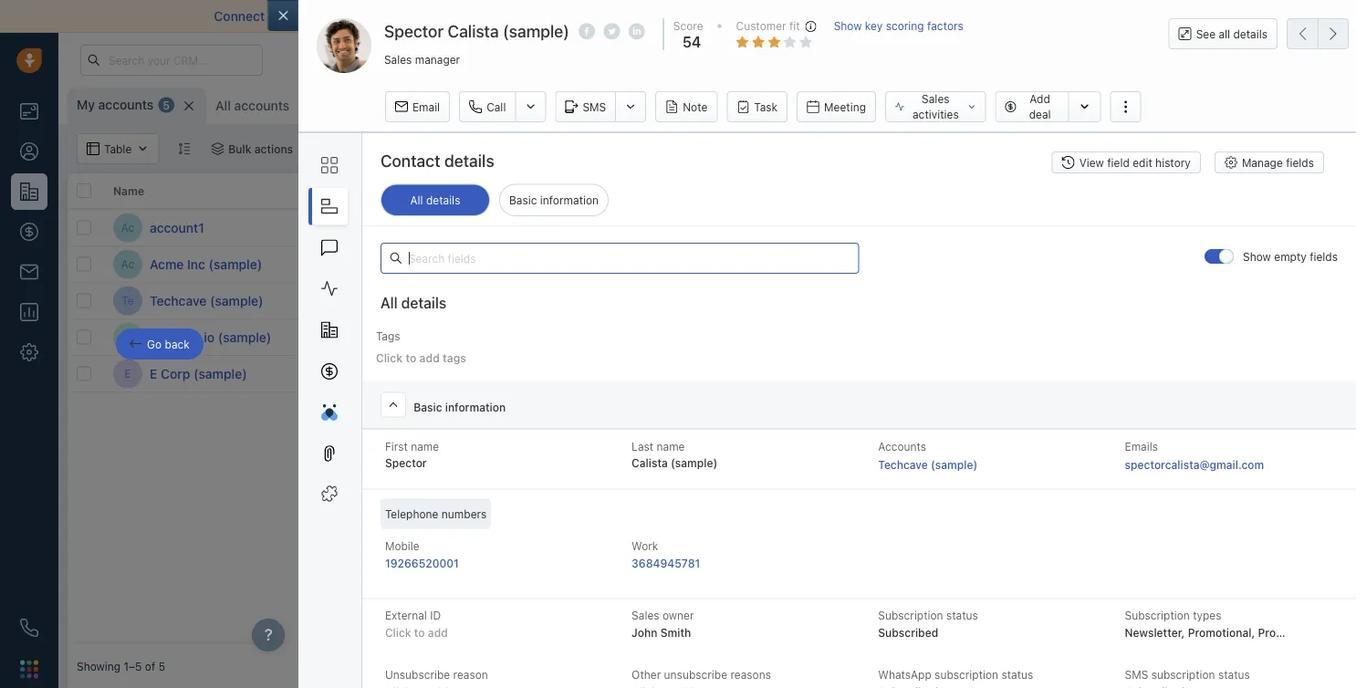 Task type: vqa. For each thing, say whether or not it's contained in the screenshot.
Corp
yes



Task type: locate. For each thing, give the bounding box(es) containing it.
your left sales at top right
[[842, 9, 869, 24]]

1 horizontal spatial your
[[842, 9, 869, 24]]

accounts up bulk actions
[[234, 98, 290, 113]]

1 vertical spatial task
[[932, 367, 954, 380]]

0 horizontal spatial subscription
[[878, 609, 944, 622]]

website
[[487, 184, 531, 197]]

0
[[637, 219, 646, 236], [637, 365, 646, 382]]

factors
[[928, 20, 964, 32]]

1 vertical spatial basic information
[[414, 401, 506, 414]]

2 name from the left
[[657, 440, 685, 453]]

1 vertical spatial fields
[[1310, 250, 1338, 263]]

showing 1–5 of 5
[[77, 660, 165, 673]]

name
[[411, 440, 439, 453], [657, 440, 685, 453]]

1 horizontal spatial techcave (sample) link
[[878, 459, 978, 472]]

0 horizontal spatial basic
[[414, 401, 442, 414]]

1 horizontal spatial basic
[[509, 194, 537, 206]]

2 vertical spatial sales
[[632, 609, 660, 622]]

data
[[906, 9, 933, 24]]

details down contact details
[[426, 194, 460, 206]]

1 vertical spatial ac
[[121, 258, 135, 271]]

sms inside button
[[583, 100, 606, 113]]

view field edit history button
[[1052, 152, 1201, 173]]

0 vertical spatial sales
[[384, 53, 412, 66]]

show inside the show key scoring factors link
[[834, 20, 862, 32]]

smith
[[812, 221, 841, 234], [812, 258, 841, 271], [812, 367, 841, 380], [661, 626, 691, 639]]

techcave up widgetz.io
[[150, 293, 207, 308]]

0 vertical spatial 0
[[637, 219, 646, 236]]

to inside external id click to add
[[414, 626, 425, 639]]

basic information
[[509, 194, 599, 206], [414, 401, 506, 414]]

phone image
[[20, 619, 38, 637]]

$ 0 up the last
[[624, 365, 646, 382]]

unsubscribe
[[664, 668, 728, 681]]

accounts down send email icon
[[1149, 97, 1198, 110]]

0 vertical spatial all
[[825, 9, 838, 24]]

container_wx8msf4aqz5i3rn1 image
[[963, 97, 976, 110], [211, 142, 224, 155], [766, 221, 779, 234], [766, 258, 779, 271]]

$ 100
[[624, 255, 662, 273]]

1 vertical spatial + add task
[[898, 367, 954, 380]]

basic information up sampleacme.com 'link'
[[509, 194, 599, 206]]

your left mailbox
[[268, 9, 295, 24]]

all details up tags click to add tags
[[381, 294, 447, 312]]

press space to select this row. row containing techcave (sample)
[[68, 283, 341, 320]]

0 vertical spatial + add task
[[898, 221, 954, 234]]

1 horizontal spatial tags
[[443, 352, 466, 365]]

subscription left types
[[1125, 609, 1190, 622]]

name inside first name spector
[[411, 440, 439, 453]]

1 vertical spatial all details
[[381, 294, 447, 312]]

key
[[865, 20, 883, 32]]

0 vertical spatial add
[[1030, 93, 1051, 105]]

sales left the manager
[[384, 53, 412, 66]]

1 vertical spatial 0
[[637, 365, 646, 382]]

container_wx8msf4aqz5i3rn1 image inside bulk actions button
[[211, 142, 224, 155]]

your
[[268, 9, 295, 24], [842, 9, 869, 24]]

sales inside sales activities
[[922, 93, 950, 105]]

techcave inside accounts techcave (sample)
[[878, 459, 928, 472]]

0 horizontal spatial subscription
[[935, 668, 999, 681]]

all right the see on the top right of page
[[1219, 27, 1231, 40]]

1 horizontal spatial status
[[1002, 668, 1034, 681]]

1 vertical spatial calista
[[632, 457, 668, 470]]

1 $ 0 from the top
[[624, 219, 646, 236]]

row group
[[68, 210, 341, 393], [341, 210, 1347, 393]]

accounts for my
[[98, 97, 154, 112]]

see all details
[[1196, 27, 1268, 40]]

1 vertical spatial tags
[[443, 352, 466, 365]]

start
[[1062, 9, 1090, 24]]

all up bulk
[[216, 98, 231, 113]]

empty
[[1275, 250, 1307, 263]]

name inside last name calista (sample)
[[657, 440, 685, 453]]

⌘
[[541, 99, 551, 112]]

fields right 'manage'
[[1286, 156, 1315, 169]]

0 horizontal spatial calista
[[448, 21, 499, 41]]

2 $ from the top
[[624, 255, 634, 273]]

name right first
[[411, 440, 439, 453]]

$ left 100
[[624, 255, 634, 273]]

1 vertical spatial all
[[410, 194, 423, 206]]

e for e
[[124, 367, 131, 380]]

1 horizontal spatial my
[[308, 98, 326, 113]]

1–5
[[124, 660, 142, 673]]

of right sync
[[639, 9, 651, 24]]

spector up sales manager
[[384, 21, 444, 41]]

all accounts button
[[206, 88, 299, 124], [216, 98, 290, 113]]

email
[[413, 100, 440, 113]]

(sample)
[[503, 21, 570, 41], [209, 257, 262, 272], [210, 293, 263, 308], [218, 330, 271, 345], [194, 366, 247, 381], [671, 457, 718, 470], [931, 459, 978, 472]]

0 vertical spatial john smith
[[783, 221, 841, 234]]

john smith inside press space to select this row. row
[[783, 258, 841, 271]]

spector calista (sample)
[[384, 21, 570, 41]]

linkedin circled image
[[629, 21, 645, 41]]

0 vertical spatial sms
[[583, 100, 606, 113]]

owner
[[663, 609, 694, 622]]

1 vertical spatial 5
[[159, 660, 165, 673]]

sales up activities
[[922, 93, 950, 105]]

1 vertical spatial $
[[624, 255, 634, 273]]

import right conversations.
[[781, 9, 821, 24]]

0 vertical spatial tags
[[376, 330, 400, 343]]

0 vertical spatial spector
[[384, 21, 444, 41]]

basic information up first name spector
[[414, 401, 506, 414]]

5 down search your crm... text field
[[163, 99, 170, 111]]

bulk
[[228, 142, 251, 155]]

1 horizontal spatial name
[[657, 440, 685, 453]]

status inside subscription status subscribed
[[947, 609, 978, 622]]

0 horizontal spatial show
[[834, 20, 862, 32]]

fields
[[1286, 156, 1315, 169], [1310, 250, 1338, 263]]

$ inside press space to select this row. row
[[624, 255, 634, 273]]

subscription inside subscription status subscribed
[[878, 609, 944, 622]]

and
[[497, 9, 519, 24]]

1 task from the top
[[932, 221, 954, 234]]

ac for account1
[[121, 221, 135, 234]]

sync
[[607, 9, 635, 24]]

show left empty
[[1243, 250, 1272, 263]]

row group containing $ 0
[[341, 210, 1347, 393]]

$ 0 up 'search fields' text box
[[624, 219, 646, 236]]

0 vertical spatial import
[[781, 9, 821, 24]]

e left corp
[[150, 366, 157, 381]]

external id click to add
[[385, 609, 448, 639]]

0 up $ 100
[[637, 219, 646, 236]]

account1
[[150, 220, 204, 235]]

techcave (sample) link down accounts
[[878, 459, 978, 472]]

dialog containing spector calista (sample)
[[116, 0, 1357, 688]]

0 horizontal spatial name
[[411, 440, 439, 453]]

phone element
[[11, 610, 47, 646]]

3 john smith from the top
[[783, 367, 841, 380]]

filter
[[345, 142, 370, 155]]

1
[[337, 142, 342, 155]]

of
[[639, 9, 651, 24], [145, 660, 155, 673]]

container_wx8msf4aqz5i3rn1 image inside press space to select this row. row
[[766, 258, 779, 271]]

spectorcalista@gmail.com
[[1125, 459, 1265, 472]]

task
[[754, 100, 778, 113]]

1 vertical spatial all
[[1219, 27, 1231, 40]]

name right the last
[[657, 440, 685, 453]]

customize table
[[980, 97, 1066, 110]]

press space to select this row. row containing acme inc (sample)
[[68, 246, 341, 283]]

0 horizontal spatial import
[[781, 9, 821, 24]]

techcave down accounts
[[878, 459, 928, 472]]

accounts inside button
[[1149, 97, 1198, 110]]

1 horizontal spatial sms
[[1125, 668, 1149, 681]]

$ up 'search fields' text box
[[624, 219, 634, 236]]

information right website
[[540, 194, 599, 206]]

2 vertical spatial john smith
[[783, 367, 841, 380]]

john
[[783, 221, 808, 234], [783, 258, 808, 271], [783, 367, 808, 380], [632, 626, 658, 639]]

0 vertical spatial all
[[216, 98, 231, 113]]

press space to select this row. row
[[68, 210, 341, 246], [341, 210, 1347, 246], [68, 246, 341, 283], [341, 246, 1347, 283], [68, 283, 341, 320], [341, 283, 1347, 320], [68, 320, 341, 356], [341, 320, 1347, 356], [68, 356, 341, 393], [341, 356, 1347, 393]]

show left the key
[[834, 20, 862, 32]]

mobile
[[385, 540, 420, 552]]

1 vertical spatial add
[[908, 221, 929, 234]]

0 vertical spatial of
[[639, 9, 651, 24]]

2 $ 0 from the top
[[624, 365, 646, 382]]

1 subscription from the left
[[935, 668, 999, 681]]

go back button
[[116, 329, 203, 360]]

1 horizontal spatial subscription
[[1125, 609, 1190, 622]]

0 horizontal spatial techcave (sample) link
[[150, 292, 263, 310]]

manager
[[415, 53, 460, 66]]

john inside press space to select this row. row
[[783, 258, 808, 271]]

1 vertical spatial import
[[1111, 97, 1146, 110]]

1 vertical spatial $ 0
[[624, 365, 646, 382]]

customer fit
[[736, 20, 800, 32]]

3 $ from the top
[[624, 365, 634, 382]]

sales for sales manager
[[384, 53, 412, 66]]

row group containing account1
[[68, 210, 341, 393]]

add
[[1224, 219, 1244, 232], [539, 221, 559, 234], [1087, 221, 1107, 234], [420, 352, 440, 365], [539, 367, 559, 380], [1087, 367, 1107, 380], [428, 626, 448, 639]]

2 vertical spatial $
[[624, 365, 634, 382]]

my territory accounts button
[[299, 88, 445, 124], [308, 98, 438, 113]]

all down contact
[[410, 194, 423, 206]]

0 horizontal spatial status
[[947, 609, 978, 622]]

show key scoring factors
[[834, 20, 964, 32]]

telephone
[[385, 508, 439, 520]]

tags down s image in the top of the page
[[376, 330, 400, 343]]

1 vertical spatial information
[[445, 401, 506, 414]]

e down "wi"
[[124, 367, 131, 380]]

sales activities button
[[885, 91, 996, 122], [885, 91, 987, 122]]

all right fit
[[825, 9, 838, 24]]

$ 0
[[624, 219, 646, 236], [624, 365, 646, 382]]

j image
[[351, 323, 381, 352]]

send email image
[[1176, 53, 1189, 68]]

sales left owner on the bottom
[[632, 609, 660, 622]]

0 vertical spatial 5
[[163, 99, 170, 111]]

customize
[[980, 97, 1036, 110]]

click
[[1182, 219, 1208, 232], [497, 221, 523, 234], [1045, 221, 1071, 234], [376, 352, 403, 365], [497, 367, 523, 380], [1045, 367, 1071, 380], [385, 626, 411, 639]]

1 john smith from the top
[[783, 221, 841, 234]]

manage fields button
[[1215, 152, 1325, 173]]

basic up first name spector
[[414, 401, 442, 414]]

1 horizontal spatial e
[[150, 366, 157, 381]]

show for show key scoring factors
[[834, 20, 862, 32]]

mobile 19266520001
[[385, 540, 459, 569]]

te
[[122, 294, 134, 307]]

subscription
[[935, 668, 999, 681], [1152, 668, 1216, 681]]

subscription
[[878, 609, 944, 622], [1125, 609, 1190, 622]]

container_wx8msf4aqz5i3rn1 image inside customize table button
[[963, 97, 976, 110]]

0 vertical spatial fields
[[1286, 156, 1315, 169]]

1 horizontal spatial all
[[381, 294, 398, 312]]

field
[[1108, 156, 1130, 169]]

2 subscription from the left
[[1125, 609, 1190, 622]]

deliverability
[[416, 9, 493, 24]]

0 vertical spatial techcave
[[150, 293, 207, 308]]

1 vertical spatial show
[[1243, 250, 1272, 263]]

2 john smith from the top
[[783, 258, 841, 271]]

1 horizontal spatial show
[[1243, 250, 1272, 263]]

history
[[1156, 156, 1191, 169]]

1 horizontal spatial import
[[1111, 97, 1146, 110]]

sms right o
[[583, 100, 606, 113]]

2 vertical spatial all
[[381, 294, 398, 312]]

press space to select this row. row containing e corp (sample)
[[68, 356, 341, 393]]

dialog
[[116, 0, 1357, 688]]

$
[[624, 219, 634, 236], [624, 255, 634, 273], [624, 365, 634, 382]]

ac down name on the top of the page
[[121, 221, 135, 234]]

subscription down subscription types at the bottom of the page
[[1152, 668, 1216, 681]]

sales
[[872, 9, 903, 24]]

1 ac from the top
[[121, 221, 135, 234]]

1 row group from the left
[[68, 210, 341, 393]]

0 vertical spatial task
[[932, 221, 954, 234]]

calista down the last
[[632, 457, 668, 470]]

1 horizontal spatial sales
[[632, 609, 660, 622]]

0 horizontal spatial your
[[268, 9, 295, 24]]

1 horizontal spatial techcave
[[878, 459, 928, 472]]

press space to select this row. row containing $ 100
[[341, 246, 1347, 283]]

score
[[674, 20, 703, 32]]

1 name from the left
[[411, 440, 439, 453]]

click inside tags click to add tags
[[376, 352, 403, 365]]

details inside button
[[1234, 27, 1268, 40]]

john smith for $ 0
[[783, 221, 841, 234]]

telephone numbers
[[385, 508, 487, 520]]

2 0 from the top
[[637, 365, 646, 382]]

1 vertical spatial spector
[[385, 457, 427, 470]]

tags right j image
[[443, 352, 466, 365]]

2 ac from the top
[[121, 258, 135, 271]]

1 + add task from the top
[[898, 221, 954, 234]]

first name spector
[[385, 440, 439, 470]]

close image
[[1329, 12, 1338, 21]]

1 subscription from the left
[[878, 609, 944, 622]]

s image
[[351, 286, 381, 315]]

2 subscription from the left
[[1152, 668, 1216, 681]]

connect
[[214, 9, 265, 24]]

ac up te
[[121, 258, 135, 271]]

0 vertical spatial $ 0
[[624, 219, 646, 236]]

0 vertical spatial calista
[[448, 21, 499, 41]]

1 horizontal spatial of
[[639, 9, 651, 24]]

0 horizontal spatial basic information
[[414, 401, 506, 414]]

2 horizontal spatial status
[[1219, 668, 1250, 681]]

import
[[781, 9, 821, 24], [1111, 97, 1146, 110]]

fields right empty
[[1310, 250, 1338, 263]]

0 horizontal spatial my
[[77, 97, 95, 112]]

cell
[[1300, 210, 1347, 246], [889, 246, 1026, 282], [1026, 246, 1163, 282], [1300, 246, 1347, 282], [478, 283, 615, 319], [615, 283, 752, 319], [752, 283, 889, 319], [889, 283, 1026, 319], [1026, 283, 1163, 319], [1163, 283, 1300, 319], [1300, 283, 1347, 319], [478, 320, 615, 355], [615, 320, 752, 355], [752, 320, 889, 355], [889, 320, 1026, 355], [1026, 320, 1163, 355], [1163, 320, 1300, 355], [1300, 320, 1347, 355], [1300, 356, 1347, 392]]

sales inside sales owner john smith
[[632, 609, 660, 622]]

0 horizontal spatial sms
[[583, 100, 606, 113]]

l image
[[351, 250, 381, 279]]

1 horizontal spatial subscription
[[1152, 668, 1216, 681]]

details up what's new icon
[[1234, 27, 1268, 40]]

3 more...
[[475, 100, 522, 112]]

e for e corp (sample)
[[150, 366, 157, 381]]

all details
[[410, 194, 460, 206], [381, 294, 447, 312]]

1 vertical spatial sms
[[1125, 668, 1149, 681]]

accounts for all
[[234, 98, 290, 113]]

more...
[[485, 100, 522, 112]]

1 horizontal spatial calista
[[632, 457, 668, 470]]

1 $ from the top
[[624, 219, 634, 236]]

accounts down search your crm... text field
[[98, 97, 154, 112]]

subscription for subscription status subscribed
[[878, 609, 944, 622]]

subscription right whatsapp
[[935, 668, 999, 681]]

corp
[[161, 366, 190, 381]]

email
[[654, 9, 686, 24]]

0 vertical spatial $
[[624, 219, 634, 236]]

grid
[[68, 172, 1347, 644]]

0 horizontal spatial information
[[445, 401, 506, 414]]

spector down first
[[385, 457, 427, 470]]

press space to select this row. row containing account1
[[68, 210, 341, 246]]

inc
[[187, 257, 205, 272]]

1 vertical spatial sales
[[922, 93, 950, 105]]

1 vertical spatial of
[[145, 660, 155, 673]]

whatsapp
[[878, 668, 932, 681]]

of right 1–5
[[145, 660, 155, 673]]

$ up the last
[[624, 365, 634, 382]]

3
[[475, 100, 482, 112]]

all details down contact details
[[410, 194, 460, 206]]

1 horizontal spatial all
[[1219, 27, 1231, 40]]

0 horizontal spatial e
[[124, 367, 131, 380]]

1 horizontal spatial information
[[540, 194, 599, 206]]

2 row group from the left
[[341, 210, 1347, 393]]

2 your from the left
[[842, 9, 869, 24]]

0 horizontal spatial sales
[[384, 53, 412, 66]]

0 up the last
[[637, 365, 646, 382]]

to
[[349, 9, 361, 24], [1046, 9, 1058, 24], [1211, 219, 1221, 232], [526, 221, 536, 234], [1074, 221, 1084, 234], [406, 352, 417, 365], [526, 367, 536, 380], [1074, 367, 1084, 380], [414, 626, 425, 639]]

subscription up subscribed
[[878, 609, 944, 622]]

information down tags click to add tags
[[445, 401, 506, 414]]

5 right 1–5
[[159, 660, 165, 673]]

0 vertical spatial techcave (sample) link
[[150, 292, 263, 310]]

0 horizontal spatial techcave
[[150, 293, 207, 308]]

tags click to add tags
[[376, 330, 466, 365]]

0 vertical spatial basic information
[[509, 194, 599, 206]]

sms down subscription types at the bottom of the page
[[1125, 668, 1149, 681]]

1 vertical spatial john smith
[[783, 258, 841, 271]]

import up view field edit history button
[[1111, 97, 1146, 110]]

all up j icon
[[381, 294, 398, 312]]

basic up sampleacme.com 'link'
[[509, 194, 537, 206]]

0 vertical spatial ac
[[121, 221, 135, 234]]

techcave (sample) link up widgetz.io (sample)
[[150, 292, 263, 310]]

0 vertical spatial show
[[834, 20, 862, 32]]

calista up the manager
[[448, 21, 499, 41]]

Search your CRM... text field
[[80, 45, 263, 76]]



Task type: describe. For each thing, give the bounding box(es) containing it.
unsubscribe reason
[[385, 668, 488, 681]]

2 + add task from the top
[[898, 367, 954, 380]]

sms subscription status
[[1125, 668, 1250, 681]]

sampleacme.com
[[487, 258, 578, 271]]

related contacts
[[351, 184, 441, 197]]

e corp (sample) link
[[150, 365, 247, 383]]

showing
[[77, 660, 121, 673]]

email button
[[385, 91, 450, 122]]

connect your mailbox to improve deliverability and enable 2-way sync of email conversations. import all your sales data so you don't have to start from scratch.
[[214, 9, 1174, 24]]

54
[[683, 33, 701, 51]]

accounts for import
[[1149, 97, 1198, 110]]

add deal button
[[996, 91, 1069, 122]]

work 3684945781
[[632, 540, 701, 569]]

accounts up applied
[[382, 98, 438, 113]]

see
[[1196, 27, 1216, 40]]

import inside button
[[1111, 97, 1146, 110]]

task button
[[727, 91, 788, 122]]

0 vertical spatial information
[[540, 194, 599, 206]]

0 horizontal spatial tags
[[376, 330, 400, 343]]

subscription for subscription types
[[1125, 609, 1190, 622]]

1 filter applied button
[[305, 133, 424, 164]]

add inside tags click to add tags
[[420, 352, 440, 365]]

widgetz.io (sample)
[[150, 330, 271, 345]]

scratch.
[[1125, 9, 1174, 24]]

show empty fields
[[1243, 250, 1338, 263]]

add inside external id click to add
[[428, 626, 448, 639]]

sales manager
[[384, 53, 460, 66]]

types
[[1193, 609, 1222, 622]]

(sample) inside last name calista (sample)
[[671, 457, 718, 470]]

my for my accounts 5
[[77, 97, 95, 112]]

freshworks switcher image
[[20, 660, 38, 679]]

other unsubscribe reasons
[[632, 668, 771, 681]]

activities
[[913, 108, 959, 121]]

conversations.
[[690, 9, 778, 24]]

100
[[637, 255, 662, 273]]

view
[[1080, 156, 1104, 169]]

(sample) inside accounts techcave (sample)
[[931, 459, 978, 472]]

$ for j image
[[624, 365, 634, 382]]

contact
[[381, 151, 440, 170]]

from
[[1094, 9, 1122, 24]]

container_wx8msf4aqz5i3rn1 image
[[317, 142, 330, 155]]

sms for sms
[[583, 100, 606, 113]]

fit
[[790, 20, 800, 32]]

all inside button
[[1219, 27, 1231, 40]]

table
[[1039, 97, 1066, 110]]

deal
[[1029, 108, 1051, 121]]

status for whatsapp
[[1002, 668, 1034, 681]]

0 vertical spatial basic
[[509, 194, 537, 206]]

don't
[[980, 9, 1011, 24]]

0 horizontal spatial all
[[825, 9, 838, 24]]

last name calista (sample)
[[632, 440, 718, 470]]

sampleacme.com link
[[487, 258, 578, 271]]

show for show empty fields
[[1243, 250, 1272, 263]]

subscription types
[[1125, 609, 1222, 622]]

spectorcalista@gmail.com link
[[1125, 456, 1265, 474]]

1 your from the left
[[268, 9, 295, 24]]

5 inside my accounts 5
[[163, 99, 170, 111]]

work
[[632, 540, 658, 552]]

go back
[[147, 338, 190, 350]]

enable
[[522, 9, 563, 24]]

2 horizontal spatial all
[[410, 194, 423, 206]]

⌘ o
[[541, 99, 563, 112]]

grid containing $ 0
[[68, 172, 1347, 644]]

sales for sales activities
[[922, 93, 950, 105]]

spector inside first name spector
[[385, 457, 427, 470]]

my for my territory accounts
[[308, 98, 326, 113]]

go
[[147, 338, 162, 350]]

note button
[[656, 91, 718, 122]]

2-
[[566, 9, 580, 24]]

customize table button
[[951, 88, 1078, 119]]

twitter circled image
[[604, 21, 620, 41]]

john smith for $ 100
[[783, 258, 841, 271]]

add inside add deal
[[1030, 93, 1051, 105]]

acme inc (sample) link
[[150, 255, 262, 273]]

1 vertical spatial techcave (sample) link
[[878, 459, 978, 472]]

mailbox
[[299, 9, 345, 24]]

accounts techcave (sample)
[[878, 440, 978, 472]]

external
[[385, 609, 427, 622]]

unsubscribe
[[385, 668, 450, 681]]

have
[[1014, 9, 1043, 24]]

0 horizontal spatial all
[[216, 98, 231, 113]]

1 0 from the top
[[637, 219, 646, 236]]

sales owner john smith
[[632, 609, 694, 639]]

2 vertical spatial add
[[908, 367, 929, 380]]

details up tags click to add tags
[[401, 294, 447, 312]]

what's new image
[[1224, 55, 1237, 68]]

1 vertical spatial basic
[[414, 401, 442, 414]]

name
[[113, 184, 144, 197]]

o
[[555, 99, 563, 112]]

account1 link
[[150, 219, 204, 237]]

smith inside sales owner john smith
[[661, 626, 691, 639]]

$ for l image
[[624, 255, 634, 273]]

3 more... button
[[449, 93, 532, 119]]

reason
[[453, 668, 488, 681]]

1 horizontal spatial basic information
[[509, 194, 599, 206]]

details up website
[[444, 151, 494, 170]]

manage
[[1242, 156, 1283, 169]]

subscription for sms
[[1152, 668, 1216, 681]]

2 task from the top
[[932, 367, 954, 380]]

Search fields text field
[[381, 243, 859, 274]]

0 vertical spatial all details
[[410, 194, 460, 206]]

sales activities
[[913, 93, 959, 121]]

19266520001
[[385, 557, 459, 569]]

to inside tags click to add tags
[[406, 352, 417, 365]]

3684945781
[[632, 557, 701, 569]]

import accounts
[[1111, 97, 1198, 110]]

sms button
[[555, 91, 615, 122]]

subscription for whatsapp
[[935, 668, 999, 681]]

press space to select this row. row containing widgetz.io (sample)
[[68, 320, 341, 356]]

ac for acme inc (sample)
[[121, 258, 135, 271]]

name for spector
[[411, 440, 439, 453]]

whatsapp subscription status
[[878, 668, 1034, 681]]

reasons
[[731, 668, 771, 681]]

sms for sms subscription status
[[1125, 668, 1149, 681]]

name row
[[68, 173, 341, 210]]

j image
[[351, 359, 381, 388]]

id
[[430, 609, 441, 622]]

0 horizontal spatial of
[[145, 660, 155, 673]]

smith inside press space to select this row. row
[[812, 258, 841, 271]]

widgetz.io (sample) link
[[150, 328, 271, 346]]

related
[[351, 184, 391, 197]]

status for sms
[[1219, 668, 1250, 681]]

bulk actions
[[228, 142, 293, 155]]

applied
[[373, 142, 412, 155]]

click inside external id click to add
[[385, 626, 411, 639]]

contact details
[[381, 151, 494, 170]]

my accounts link
[[77, 96, 154, 114]]

contacts
[[394, 184, 441, 197]]

acme
[[150, 257, 184, 272]]

fields inside button
[[1286, 156, 1315, 169]]

19266520001 link
[[385, 557, 459, 569]]

sales activities button down the show key scoring factors link
[[885, 91, 987, 122]]

edit
[[1133, 156, 1153, 169]]

actions
[[254, 142, 293, 155]]

import accounts button
[[1087, 88, 1207, 119]]

calista inside last name calista (sample)
[[632, 457, 668, 470]]

bulk actions button
[[199, 133, 305, 164]]

manage fields
[[1242, 156, 1315, 169]]

name for calista
[[657, 440, 685, 453]]

show key scoring factors link
[[834, 18, 964, 52]]

john inside sales owner john smith
[[632, 626, 658, 639]]

facebook circled image
[[579, 21, 595, 41]]

score 54
[[674, 20, 703, 51]]

all accounts
[[216, 98, 290, 113]]

sales activities button down factors
[[885, 91, 996, 122]]



